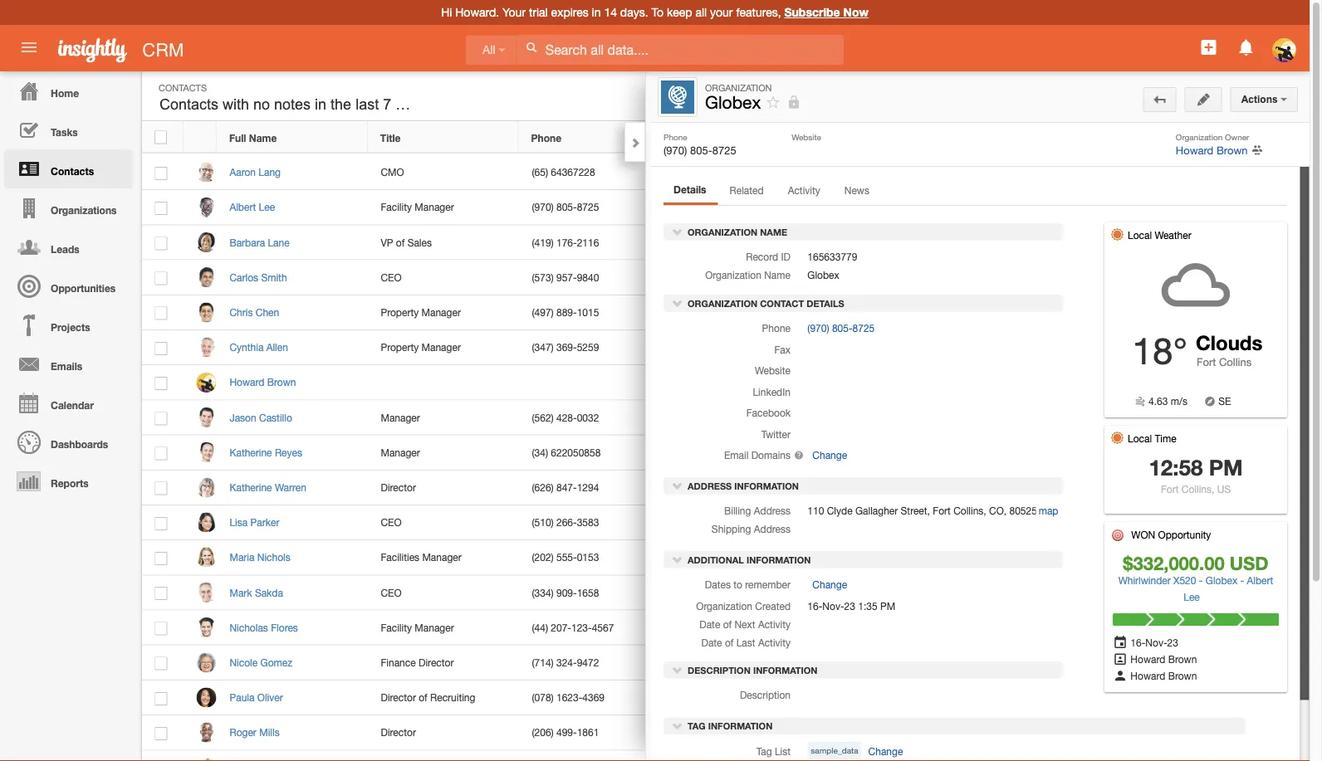 Task type: describe. For each thing, give the bounding box(es) containing it.
follow image for ben.nelson1980@gmail.com
[[985, 376, 1001, 391]]

leads link
[[4, 228, 133, 267]]

contacts for export contacts and notes
[[1113, 243, 1153, 254]]

64367228
[[551, 167, 595, 178]]

subscribe now link
[[784, 5, 869, 19]]

row containing nicholas flores
[[142, 611, 1056, 646]]

dashboards link
[[4, 423, 133, 462]]

of for recruiting
[[419, 692, 427, 704]]

follow image for ngomez@cyberdyne.com
[[985, 656, 1001, 672]]

barbara lane link
[[230, 237, 298, 248]]

related
[[730, 184, 764, 196]]

information for tag information
[[708, 721, 773, 732]]

katherine for katherine reyes
[[230, 447, 272, 459]]

information for address information
[[734, 481, 799, 492]]

follow image for jcastillo@jakubowski.com
[[985, 411, 1001, 426]]

110
[[808, 505, 824, 517]]

16- for 16-nov-23 1:35 pm
[[808, 601, 823, 612]]

fax
[[774, 344, 791, 355]]

kreyes@globex.com
[[683, 447, 772, 459]]

barbara lane
[[230, 237, 290, 248]]

4 chevron down image from the top
[[672, 665, 684, 676]]

ceo cell for (573) 957-9840
[[368, 260, 519, 296]]

won
[[1132, 529, 1156, 541]]

(970) 805-8725 for (970) 805-8725 'cell'
[[532, 202, 599, 213]]

sample_data link for no tags
[[1083, 332, 1137, 350]]

email for email
[[682, 132, 709, 144]]

trial
[[529, 5, 548, 19]]

opportunities link
[[4, 267, 133, 306]]

(44)
[[532, 622, 548, 634]]

organization image
[[661, 81, 694, 114]]

(970) 805-8725 cell
[[519, 190, 670, 225]]

fort for 18°
[[1197, 355, 1216, 368]]

tag for tag information
[[688, 721, 706, 732]]

aaron lang link
[[230, 167, 289, 178]]

1623-
[[556, 692, 583, 704]]

ceo cell for (510) 266-3583
[[368, 506, 519, 541]]

your recent imports
[[1066, 263, 1178, 274]]

local time
[[1128, 433, 1177, 444]]

lisa
[[230, 517, 248, 529]]

navigation containing home
[[0, 71, 133, 501]]

0 horizontal spatial export
[[1081, 243, 1110, 254]]

opportunity owner image
[[1113, 670, 1128, 682]]

(562)
[[532, 412, 554, 423]]

show sidebar image
[[1130, 90, 1141, 101]]

0 vertical spatial organization name
[[685, 227, 787, 238]]

(419) 176-2116
[[532, 237, 599, 248]]

0 vertical spatial address
[[688, 481, 732, 492]]

full name
[[229, 132, 277, 144]]

whirlwinder x520 - globex - albert lee link
[[1118, 575, 1274, 603]]

of for sales
[[396, 237, 405, 248]]

days.
[[620, 5, 648, 19]]

contacts link
[[4, 150, 133, 189]]

follow image for kat.warren@clampett.com
[[985, 481, 1001, 497]]

jcastillo@jakubowski.com cell
[[670, 401, 821, 436]]

manager for (497) 889-1015
[[422, 307, 461, 318]]

organization left owner
[[1176, 132, 1223, 142]]

176-
[[556, 237, 577, 248]]

director up the director of recruiting
[[419, 657, 454, 669]]

1 - from the left
[[1199, 575, 1203, 586]]

nov- for import
[[1096, 287, 1118, 299]]

katherine for katherine warren
[[230, 482, 272, 494]]

katherine reyes link
[[230, 447, 311, 459]]

follow image for chrisochen@kinggroup.com
[[985, 306, 1001, 321]]

sample_data for kreyes@globex.com
[[838, 448, 885, 458]]

0 horizontal spatial fort
[[933, 505, 951, 517]]

1 horizontal spatial contact
[[1066, 308, 1110, 319]]

8725 for (970) 805-8725 'link'
[[853, 323, 875, 334]]

(44) 207-123-4567 cell
[[519, 611, 670, 646]]

blane@jakubowski.com cell
[[670, 225, 821, 260]]

1:35
[[858, 601, 878, 612]]

change link for dates to remember
[[808, 577, 847, 594]]

created
[[755, 601, 791, 612]]

and for import contacts and notes
[[1156, 219, 1174, 231]]

9472
[[577, 657, 599, 669]]

sales
[[408, 237, 432, 248]]

1 vertical spatial name
[[760, 227, 787, 238]]

director for director of recruiting
[[381, 692, 416, 704]]

2 column header from the left
[[972, 122, 1013, 153]]

889-
[[556, 307, 577, 318]]

subscribe
[[784, 5, 840, 19]]

contact for organization
[[760, 298, 804, 309]]

1 horizontal spatial globex
[[808, 270, 840, 281]]

1 vertical spatial date
[[701, 637, 722, 649]]

(562) 428-0032 cell
[[519, 401, 670, 436]]

manager for (970) 805-8725
[[415, 202, 454, 213]]

ngomez@cyberdyne.com
[[683, 657, 796, 669]]

new contact link
[[1169, 83, 1251, 108]]

contact for new
[[1203, 90, 1240, 101]]

organization owner
[[1176, 132, 1250, 142]]

facility for flores
[[381, 622, 412, 634]]

ceo for parker
[[381, 517, 402, 529]]

123-
[[571, 622, 592, 634]]

cmo cell
[[368, 155, 519, 190]]

follow image for marksakda@ocair.com
[[985, 586, 1001, 602]]

director cell for (206) 499-1861
[[368, 716, 519, 751]]

0 vertical spatial albert
[[230, 202, 256, 213]]

nicholas flores
[[230, 622, 298, 634]]

jason
[[230, 412, 256, 423]]

follow image for nicholas.flores@clampett.com
[[985, 621, 1001, 637]]

row containing jason castillo
[[142, 401, 1056, 436]]

(334) 909-1658 cell
[[519, 576, 670, 611]]

nicholas.flores@clampett.com cell
[[670, 611, 821, 646]]

kreyes@globex.com cell
[[670, 436, 821, 471]]

ceo for smith
[[381, 272, 402, 283]]

change link for email domains
[[808, 447, 847, 464]]

organization contact details
[[685, 298, 844, 309]]

1 horizontal spatial export
[[1111, 195, 1148, 206]]

(626) 847-1294 cell
[[519, 471, 670, 506]]

2 horizontal spatial phone
[[762, 323, 791, 334]]

contacts
[[1135, 150, 1185, 161]]

paula
[[230, 692, 255, 704]]

2 vertical spatial name
[[764, 270, 791, 281]]

last
[[736, 637, 755, 649]]

23 for 1:35
[[844, 601, 855, 612]]

manager cell for (34)
[[368, 436, 519, 471]]

(510) 266-3583
[[532, 517, 599, 529]]

contacts for contacts contacts with no notes in the last 7 days
[[159, 96, 218, 113]]

chevron down image
[[672, 480, 684, 492]]

2 vertical spatial change
[[868, 746, 903, 757]]

(970) inside 'phone (970) 805-8725'
[[664, 144, 687, 157]]

0032
[[577, 412, 599, 423]]

new contact
[[1180, 90, 1240, 101]]

barbara
[[230, 237, 265, 248]]

0 vertical spatial details
[[674, 184, 706, 195]]

collins
[[1219, 355, 1252, 368]]

in for 14
[[592, 5, 601, 19]]

contacts contacts with no notes in the last 7 days
[[159, 82, 431, 113]]

full
[[229, 132, 246, 144]]

2 vertical spatial nov-
[[1146, 637, 1167, 649]]

whirlwinder
[[1118, 575, 1171, 586]]

0 vertical spatial activity
[[788, 184, 820, 196]]

clyde
[[827, 505, 853, 517]]

organization down marksakda@ocair.com
[[696, 601, 752, 612]]

2 vertical spatial import
[[1131, 287, 1161, 299]]

957-
[[556, 272, 577, 283]]

local for local time
[[1128, 433, 1152, 444]]

and for export contacts and notes
[[1156, 243, 1174, 254]]

notifications image
[[1236, 37, 1256, 57]]

chrisochen@kinggroup.com cell
[[670, 296, 821, 331]]

1 vertical spatial activity
[[758, 619, 791, 630]]

warren
[[275, 482, 306, 494]]

Search this list... text field
[[790, 83, 977, 108]]

(65) 64367228
[[532, 167, 595, 178]]

row containing full name
[[142, 122, 1055, 153]]

domains
[[751, 450, 791, 461]]

billing address
[[724, 505, 791, 517]]

crm
[[142, 39, 184, 60]]

hi
[[441, 5, 452, 19]]

1 vertical spatial howard brown link
[[230, 377, 304, 388]]

reports
[[51, 478, 89, 489]]

now
[[843, 5, 869, 19]]

(497) 889-1015 cell
[[519, 296, 670, 331]]

lisa parker link
[[230, 517, 288, 529]]

1658
[[577, 587, 599, 599]]

sample_data link for change
[[808, 742, 862, 760]]

(206) 499-1861
[[532, 727, 599, 739]]

dashboards
[[51, 439, 108, 450]]

0 vertical spatial date
[[700, 619, 720, 630]]

linkedin
[[753, 386, 791, 398]]

vp
[[381, 237, 393, 248]]

se
[[1219, 396, 1231, 407]]

globex inside $332,000.00 usd whirlwinder x520 - globex - albert lee
[[1206, 575, 1238, 586]]

(65) 64367228 cell
[[519, 155, 670, 190]]

phone inside 'phone (970) 805-8725'
[[664, 132, 687, 142]]

white image
[[526, 42, 537, 53]]

4567
[[592, 622, 614, 634]]

2 - from the left
[[1240, 575, 1244, 586]]

2 vertical spatial 23
[[1167, 637, 1179, 649]]

18° clouds fort collins
[[1132, 330, 1263, 373]]

1 horizontal spatial your
[[1066, 263, 1093, 274]]

ceo for sakda
[[381, 587, 402, 599]]

row containing mark sakda
[[142, 576, 1056, 611]]

map
[[1039, 505, 1059, 517]]

import for import / export
[[1066, 195, 1103, 206]]

follow image for lparker@parkerandco.com
[[985, 516, 1001, 532]]

5 chevron down image from the top
[[672, 720, 684, 732]]

0 horizontal spatial phone
[[531, 132, 562, 144]]

(202) 555-0153 cell
[[519, 541, 670, 576]]

no tags
[[1083, 358, 1119, 370]]

2 vertical spatial change link
[[863, 743, 903, 762]]

days
[[395, 96, 427, 113]]

keep
[[667, 5, 692, 19]]

207-
[[551, 622, 571, 634]]

change for email domains
[[813, 450, 847, 461]]

record permissions image
[[787, 92, 801, 113]]

row containing roger mills
[[142, 716, 1056, 751]]

sample_data for marksakda@ocair.com
[[838, 588, 885, 598]]

address for shipping address
[[754, 524, 791, 535]]

home link
[[4, 71, 133, 110]]

facility manager for (970)
[[381, 202, 454, 213]]

follow image for kreyes@globex.com
[[985, 446, 1001, 462]]

cmo
[[381, 167, 404, 178]]

(714)
[[532, 657, 554, 669]]

phone (970) 805-8725
[[664, 132, 736, 157]]

16-nov-23 1:35 pm
[[808, 601, 895, 612]]

12:58
[[1149, 455, 1203, 480]]

description for description information
[[688, 665, 751, 676]]

aaron lang
[[230, 167, 281, 178]]

(510) 266-3583 cell
[[519, 506, 670, 541]]

nov- for 1:35
[[823, 601, 844, 612]]

0 horizontal spatial lee
[[259, 202, 275, 213]]

(970) for (970) 805-8725 'cell'
[[532, 202, 554, 213]]

news link
[[834, 179, 880, 204]]

(497)
[[532, 307, 554, 318]]

change record owner image
[[1252, 143, 1263, 158]]

contacts for import contacts and notes
[[1113, 219, 1153, 231]]

0 horizontal spatial globex
[[705, 92, 761, 113]]

carlos
[[230, 272, 258, 283]]

maria nichols link
[[230, 552, 299, 564]]

(419) 176-2116 cell
[[519, 225, 670, 260]]

in for the
[[315, 96, 327, 113]]

row containing albert lee
[[142, 190, 1056, 225]]

0 vertical spatial your
[[503, 5, 526, 19]]

organization left record permissions icon
[[705, 82, 772, 93]]

calendar link
[[4, 384, 133, 423]]



Task type: locate. For each thing, give the bounding box(es) containing it.
(078) 1623-4369
[[532, 692, 605, 704]]

5 follow image from the top
[[985, 376, 1001, 391]]

Search all data.... text field
[[516, 35, 844, 65]]

0 vertical spatial 23
[[1118, 287, 1129, 299]]

1 horizontal spatial howard brown link
[[1176, 144, 1248, 157]]

katherine up lisa parker
[[230, 482, 272, 494]]

import left /
[[1066, 195, 1103, 206]]

fort down 12:58
[[1161, 483, 1179, 495]]

1 property manager from the top
[[381, 307, 461, 318]]

16- for 16-nov-23 import
[[1081, 287, 1096, 299]]

2 horizontal spatial nov-
[[1146, 637, 1167, 649]]

4.63 m/s
[[1149, 396, 1188, 407]]

23
[[1118, 287, 1129, 299], [844, 601, 855, 612], [1167, 637, 1179, 649]]

facilities manager cell
[[368, 541, 519, 576]]

1 horizontal spatial sample_data link
[[1083, 332, 1137, 350]]

additional information
[[685, 555, 811, 566]]

facility manager cell up finance director
[[368, 611, 519, 646]]

2 vertical spatial globex
[[1206, 575, 1238, 586]]

sample_data link right list on the right of the page
[[808, 742, 862, 760]]

roger
[[230, 727, 257, 739]]

(202) 555-0153
[[532, 552, 599, 564]]

facility manager for (44)
[[381, 622, 454, 634]]

chevron down image down carlossmith@warbucks.com at the top
[[672, 297, 684, 309]]

9 follow image from the top
[[985, 656, 1001, 672]]

1 chevron down image from the top
[[672, 226, 684, 238]]

shipping
[[712, 524, 751, 535]]

1 horizontal spatial details
[[807, 298, 844, 309]]

change link
[[808, 447, 847, 464], [808, 577, 847, 594], [863, 743, 903, 762]]

(970) 805-8725 link
[[808, 323, 875, 334]]

sample_data for kat.warren@clampett.com
[[838, 483, 885, 493]]

nichols
[[257, 552, 291, 564]]

director
[[381, 482, 416, 494], [419, 657, 454, 669], [381, 692, 416, 704], [381, 727, 416, 739]]

email for email domains
[[724, 450, 749, 461]]

14 row from the top
[[142, 576, 1056, 611]]

1 vertical spatial email
[[724, 450, 749, 461]]

director for the director cell for (206) 499-1861
[[381, 727, 416, 739]]

2 katherine from the top
[[230, 482, 272, 494]]

property for allen
[[381, 342, 419, 353]]

name
[[249, 132, 277, 144], [760, 227, 787, 238], [764, 270, 791, 281]]

0 vertical spatial nov-
[[1096, 287, 1118, 299]]

of right the vp
[[396, 237, 405, 248]]

id
[[781, 251, 791, 263]]

description up poliver@northumbria.edu
[[688, 665, 751, 676]]

0 vertical spatial pm
[[1209, 455, 1243, 480]]

property manager cell for (347)
[[368, 331, 519, 366]]

description down description information
[[740, 690, 791, 702]]

your left the recent
[[1066, 263, 1093, 274]]

director cell for (626) 847-1294
[[368, 471, 519, 506]]

usd
[[1230, 553, 1269, 575]]

activity link
[[777, 179, 831, 204]]

sample_data for ngomez@cyberdyne.com
[[838, 658, 885, 668]]

1 local from the top
[[1128, 229, 1152, 241]]

navigation
[[0, 71, 133, 501]]

notes down weather
[[1177, 243, 1203, 254]]

sample_data link
[[1083, 332, 1137, 350], [808, 742, 862, 760]]

castillo
[[259, 412, 292, 423]]

of left next
[[723, 619, 732, 630]]

8725 for (970) 805-8725 'cell'
[[577, 202, 599, 213]]

opportunity
[[1158, 529, 1211, 541]]

activity down created
[[758, 619, 791, 630]]

fort inside "12:58 pm fort collins, us"
[[1161, 483, 1179, 495]]

kat.warren@clampett.com cell
[[670, 471, 821, 506]]

organization name down record
[[705, 270, 791, 281]]

0 horizontal spatial sample_data link
[[808, 742, 862, 760]]

date
[[700, 619, 720, 630], [701, 637, 722, 649]]

16-nov-23 import link
[[1066, 287, 1161, 299]]

(970) 805-8725 for (970) 805-8725 'link'
[[808, 323, 875, 334]]

2 facility from the top
[[381, 622, 412, 634]]

2 vertical spatial 8725
[[853, 323, 875, 334]]

activity left news
[[788, 184, 820, 196]]

follow image for blane@jakubowski.com
[[985, 235, 1001, 251]]

17 row from the top
[[142, 681, 1056, 716]]

row containing maria nichols
[[142, 541, 1056, 576]]

0 horizontal spatial 8725
[[577, 202, 599, 213]]

15 row from the top
[[142, 611, 1056, 646]]

facility manager cell for (970)
[[368, 190, 519, 225]]

0 vertical spatial sample_data link
[[1083, 332, 1137, 350]]

shipping address
[[712, 524, 791, 535]]

0 vertical spatial and
[[1156, 219, 1174, 231]]

7 row from the top
[[142, 331, 1056, 366]]

805- inside 'phone (970) 805-8725'
[[690, 144, 712, 157]]

2 local from the top
[[1128, 433, 1152, 444]]

row containing chris chen
[[142, 296, 1056, 331]]

row containing howard brown
[[142, 366, 1056, 401]]

collins, left "co,"
[[954, 505, 986, 517]]

howard brown link up jason castillo link
[[230, 377, 304, 388]]

pm right 1:35
[[880, 601, 895, 612]]

1 vertical spatial katherine
[[230, 482, 272, 494]]

katherine down jason
[[230, 447, 272, 459]]

1 vertical spatial change link
[[808, 577, 847, 594]]

phone up fax
[[762, 323, 791, 334]]

0 horizontal spatial collins,
[[954, 505, 986, 517]]

chevron down image for phone
[[672, 297, 684, 309]]

18 row from the top
[[142, 716, 1056, 751]]

1 horizontal spatial 23
[[1118, 287, 1129, 299]]

2116
[[577, 237, 599, 248]]

row containing katherine reyes
[[142, 436, 1056, 471]]

2 horizontal spatial (970)
[[808, 323, 829, 334]]

director cell
[[368, 471, 519, 506], [368, 716, 519, 751]]

globex down 165633779
[[808, 270, 840, 281]]

0 vertical spatial in
[[592, 5, 601, 19]]

23 for import
[[1118, 287, 1129, 299]]

albert down aaron
[[230, 202, 256, 213]]

in left the 14
[[592, 5, 601, 19]]

ngomez@cyberdyne.com cell
[[670, 646, 821, 681]]

2 director cell from the top
[[368, 716, 519, 751]]

0 horizontal spatial (970) 805-8725
[[532, 202, 599, 213]]

0 horizontal spatial pm
[[880, 601, 895, 612]]

property manager cell for (497)
[[368, 296, 519, 331]]

4 follow image from the top
[[985, 306, 1001, 321]]

0 vertical spatial tag
[[688, 721, 706, 732]]

dates to remember
[[705, 579, 791, 591]]

1 horizontal spatial 8725
[[712, 144, 736, 157]]

0 vertical spatial fort
[[1197, 355, 1216, 368]]

website down record permissions icon
[[792, 132, 821, 142]]

tag left list on the right of the page
[[756, 746, 772, 757]]

contacts with no notes in the last 7 days button
[[155, 92, 431, 117]]

follow image
[[985, 165, 1001, 181], [985, 235, 1001, 251], [985, 271, 1001, 286], [985, 306, 1001, 321], [985, 376, 1001, 391], [985, 411, 1001, 426], [985, 446, 1001, 462], [985, 621, 1001, 637], [985, 656, 1001, 672]]

16- for 16-nov-23
[[1131, 637, 1146, 649]]

1 director cell from the top
[[368, 471, 519, 506]]

in inside contacts contacts with no notes in the last 7 days
[[315, 96, 327, 113]]

sample_data for blane@jakubowski.com
[[838, 238, 885, 247]]

2 property from the top
[[381, 342, 419, 353]]

your left "trial"
[[503, 5, 526, 19]]

909-
[[556, 587, 577, 599]]

facility manager up finance director
[[381, 622, 454, 634]]

0 vertical spatial notes
[[1177, 219, 1203, 231]]

(970) for (970) 805-8725 'link'
[[808, 323, 829, 334]]

chevron down image left additional on the bottom right of the page
[[672, 554, 684, 566]]

0 vertical spatial collins,
[[1182, 483, 1215, 495]]

805- down 165633779
[[832, 323, 853, 334]]

(497) 889-1015
[[532, 307, 599, 318]]

information down poliver@northumbria.edu cell
[[708, 721, 773, 732]]

0 vertical spatial facility manager
[[381, 202, 454, 213]]

428-
[[556, 412, 577, 423]]

contact right the new
[[1203, 90, 1240, 101]]

ceo cell
[[368, 260, 519, 296], [368, 506, 519, 541], [368, 576, 519, 611]]

follow image for rogeramills@warbucks.com
[[985, 726, 1001, 742]]

1 vertical spatial in
[[315, 96, 327, 113]]

sample_data for albertlee@globex.com
[[838, 203, 885, 212]]

(206) 499-1861 cell
[[519, 716, 670, 751]]

0 vertical spatial import
[[1066, 195, 1103, 206]]

follow image for carlossmith@warbucks.com
[[985, 271, 1001, 286]]

expires
[[551, 5, 589, 19]]

2 property manager from the top
[[381, 342, 461, 353]]

all
[[695, 5, 707, 19]]

5 row from the top
[[142, 260, 1056, 296]]

tag down poliver@northumbria.edu
[[688, 721, 706, 732]]

fort for 12:58
[[1161, 483, 1179, 495]]

2 property manager cell from the top
[[368, 331, 519, 366]]

8725 down 165633779
[[853, 323, 875, 334]]

director cell up facilities manager cell
[[368, 471, 519, 506]]

organizations link
[[4, 189, 133, 228]]

aaron.lang@clampett.com cell
[[670, 155, 821, 190]]

mnichols@parkerandco.com cell
[[670, 541, 821, 576]]

sample_data link up tags
[[1083, 332, 1137, 350]]

information up remember
[[747, 555, 811, 566]]

0 horizontal spatial your
[[503, 5, 526, 19]]

marksakda@ocair.com cell
[[670, 576, 821, 611]]

imports
[[1136, 263, 1178, 274]]

sakda
[[255, 587, 283, 599]]

x520
[[1174, 575, 1196, 586]]

information for additional information
[[747, 555, 811, 566]]

import down "imports"
[[1131, 287, 1161, 299]]

recruiting
[[430, 692, 475, 704]]

facility manager cell
[[368, 190, 519, 225], [368, 611, 519, 646]]

cell
[[1014, 260, 1056, 296], [670, 331, 821, 366], [821, 331, 973, 366], [1014, 331, 1056, 366], [368, 366, 519, 401], [519, 366, 670, 401], [821, 366, 973, 401], [1014, 366, 1056, 401], [821, 401, 973, 436], [1014, 401, 1056, 436], [1014, 436, 1056, 471], [1014, 576, 1056, 611], [821, 611, 973, 646], [1014, 611, 1056, 646], [821, 681, 973, 716], [1014, 681, 1056, 716], [142, 751, 184, 762], [184, 751, 217, 762], [217, 751, 368, 762], [368, 751, 519, 762], [519, 751, 670, 762], [670, 751, 821, 762]]

facility manager cell for (44)
[[368, 611, 519, 646]]

8725 up aaron.lang@clampett.com
[[712, 144, 736, 157]]

row containing barbara lane
[[142, 225, 1056, 260]]

2 row from the top
[[142, 155, 1056, 190]]

1 vertical spatial 23
[[844, 601, 855, 612]]

1 vertical spatial facility
[[381, 622, 412, 634]]

in left the
[[315, 96, 327, 113]]

pm inside "12:58 pm fort collins, us"
[[1209, 455, 1243, 480]]

2 manager cell from the top
[[368, 436, 519, 471]]

responsible user image
[[1113, 654, 1128, 665]]

ben.nelson1980@gmail.com cell
[[670, 366, 821, 401]]

0 vertical spatial change
[[813, 450, 847, 461]]

mark
[[230, 587, 252, 599]]

no tags link
[[1083, 358, 1119, 370]]

1 horizontal spatial in
[[592, 5, 601, 19]]

back image
[[1154, 94, 1166, 105]]

row containing cynthia allen
[[142, 331, 1056, 366]]

2 vertical spatial 805-
[[832, 323, 853, 334]]

information for description information
[[753, 665, 818, 676]]

8 row from the top
[[142, 366, 1056, 401]]

local for local weather
[[1128, 229, 1152, 241]]

0 vertical spatial lee
[[259, 202, 275, 213]]

6 follow image from the top
[[985, 411, 1001, 426]]

3 ceo from the top
[[381, 587, 402, 599]]

manager inside cell
[[422, 552, 462, 564]]

mark sakda link
[[230, 587, 291, 599]]

2 horizontal spatial globex
[[1206, 575, 1238, 586]]

10 row from the top
[[142, 436, 1056, 471]]

howard down 16-nov-23
[[1131, 654, 1166, 665]]

director cell down recruiting
[[368, 716, 519, 751]]

of left 'last'
[[725, 637, 734, 649]]

leads
[[51, 243, 80, 255]]

of left recruiting
[[419, 692, 427, 704]]

2 horizontal spatial 23
[[1167, 637, 1179, 649]]

1 vertical spatial property
[[381, 342, 419, 353]]

albert inside $332,000.00 usd whirlwinder x520 - globex - albert lee
[[1247, 575, 1274, 586]]

contacts inside "navigation"
[[51, 165, 94, 177]]

import / export
[[1066, 195, 1148, 206]]

3 chevron down image from the top
[[672, 554, 684, 566]]

sample_data for rogeramills@warbucks.com
[[838, 729, 885, 738]]

sample_data for lparker@parkerandco.com
[[838, 518, 885, 528]]

(714) 324-9472 cell
[[519, 646, 670, 681]]

howard down organization owner
[[1176, 144, 1214, 157]]

0 vertical spatial 805-
[[690, 144, 712, 157]]

brown inside 'row group'
[[267, 377, 296, 388]]

1 facility from the top
[[381, 202, 412, 213]]

address down billing address
[[754, 524, 791, 535]]

2 facility manager from the top
[[381, 622, 454, 634]]

chrisochen@kinggroup.com
[[683, 307, 807, 318]]

1 column header from the left
[[821, 122, 972, 153]]

local left time
[[1128, 433, 1152, 444]]

(347) 369-5259 cell
[[519, 331, 670, 366]]

0 vertical spatial (970)
[[664, 144, 687, 157]]

1 facility manager from the top
[[381, 202, 454, 213]]

2 horizontal spatial fort
[[1197, 355, 1216, 368]]

0 vertical spatial howard brown link
[[1176, 144, 1248, 157]]

property for chen
[[381, 307, 419, 318]]

actual close date image
[[1113, 637, 1128, 649]]

globex up 'phone (970) 805-8725'
[[705, 92, 761, 113]]

16- right 'actual close date' image
[[1131, 637, 1146, 649]]

phone
[[531, 132, 562, 144], [664, 132, 687, 142], [762, 323, 791, 334]]

1 katherine from the top
[[230, 447, 272, 459]]

1 horizontal spatial phone
[[664, 132, 687, 142]]

chevron down image for dates to remember
[[672, 554, 684, 566]]

3 column header from the left
[[1013, 122, 1055, 153]]

1 horizontal spatial (970) 805-8725
[[808, 323, 875, 334]]

1 manager cell from the top
[[368, 401, 519, 436]]

0 horizontal spatial 23
[[844, 601, 855, 612]]

website
[[792, 132, 821, 142], [755, 365, 791, 376]]

facility manager cell up sales
[[368, 190, 519, 225]]

facility up finance
[[381, 622, 412, 634]]

1 vertical spatial nov-
[[823, 601, 844, 612]]

0 horizontal spatial in
[[315, 96, 327, 113]]

1 vertical spatial 16-
[[808, 601, 823, 612]]

date left next
[[700, 619, 720, 630]]

name down id
[[764, 270, 791, 281]]

nov- up contact tags at top
[[1096, 287, 1118, 299]]

phone up (65)
[[531, 132, 562, 144]]

1 vertical spatial collins,
[[954, 505, 986, 517]]

1 property manager cell from the top
[[368, 296, 519, 331]]

property manager for (497)
[[381, 307, 461, 318]]

2 follow image from the top
[[985, 235, 1001, 251]]

albert
[[230, 202, 256, 213], [1247, 575, 1274, 586]]

chevron right image
[[630, 137, 641, 149]]

6 row from the top
[[142, 296, 1056, 331]]

opportunity image
[[1111, 529, 1125, 542]]

row
[[142, 122, 1055, 153], [142, 155, 1056, 190], [142, 190, 1056, 225], [142, 225, 1056, 260], [142, 260, 1056, 296], [142, 296, 1056, 331], [142, 331, 1056, 366], [142, 366, 1056, 401], [142, 401, 1056, 436], [142, 436, 1056, 471], [142, 471, 1056, 506], [142, 506, 1056, 541], [142, 541, 1056, 576], [142, 576, 1056, 611], [142, 611, 1056, 646], [142, 646, 1056, 681], [142, 681, 1056, 716], [142, 716, 1056, 751], [142, 751, 1056, 762]]

sample_data for chrisochen@kinggroup.com
[[838, 308, 885, 318]]

collins, left us
[[1182, 483, 1215, 495]]

globex right x520
[[1206, 575, 1238, 586]]

director for (626) 847-1294's the director cell
[[381, 482, 416, 494]]

0 vertical spatial local
[[1128, 229, 1152, 241]]

2 horizontal spatial 8725
[[853, 323, 875, 334]]

805- for (970) 805-8725 'cell'
[[556, 202, 577, 213]]

None checkbox
[[155, 202, 167, 215], [155, 272, 167, 285], [155, 307, 167, 320], [155, 342, 167, 355], [155, 447, 167, 461], [155, 482, 167, 496], [155, 517, 167, 531], [155, 552, 167, 566], [155, 587, 167, 601], [155, 622, 167, 636], [155, 658, 167, 671], [155, 693, 167, 706], [155, 728, 167, 741], [155, 202, 167, 215], [155, 272, 167, 285], [155, 307, 167, 320], [155, 342, 167, 355], [155, 447, 167, 461], [155, 482, 167, 496], [155, 517, 167, 531], [155, 552, 167, 566], [155, 587, 167, 601], [155, 622, 167, 636], [155, 658, 167, 671], [155, 693, 167, 706], [155, 728, 167, 741]]

2 vertical spatial activity
[[758, 637, 791, 649]]

1 horizontal spatial nov-
[[1096, 287, 1118, 299]]

tags
[[1099, 358, 1119, 370]]

19 row from the top
[[142, 751, 1056, 762]]

change for dates to remember
[[813, 579, 847, 591]]

1 property from the top
[[381, 307, 419, 318]]

information up poliver@northumbria.edu cell
[[753, 665, 818, 676]]

1 vertical spatial sample_data link
[[808, 742, 862, 760]]

1 vertical spatial facility manager
[[381, 622, 454, 634]]

export right /
[[1111, 195, 1148, 206]]

gomez
[[260, 657, 292, 669]]

organizations
[[51, 204, 117, 216]]

1 notes from the top
[[1177, 219, 1203, 231]]

13 row from the top
[[142, 541, 1056, 576]]

1 vertical spatial and
[[1156, 243, 1174, 254]]

4 row from the top
[[142, 225, 1056, 260]]

7 follow image from the top
[[985, 446, 1001, 462]]

manager for (347) 369-5259
[[422, 342, 461, 353]]

property manager for (347)
[[381, 342, 461, 353]]

activity right 'last'
[[758, 637, 791, 649]]

2 notes from the top
[[1177, 243, 1203, 254]]

(573) 957-9840 cell
[[519, 260, 670, 296]]

0 horizontal spatial details
[[674, 184, 706, 195]]

lparker@parkerandco.com cell
[[670, 506, 821, 541]]

director of recruiting cell
[[368, 681, 519, 716]]

facebook
[[746, 407, 791, 419]]

ceo cell up facilities manager
[[368, 506, 519, 541]]

finance director cell
[[368, 646, 519, 681]]

facilities manager
[[381, 552, 462, 564]]

8725 inside 'phone (970) 805-8725'
[[712, 144, 736, 157]]

manager
[[415, 202, 454, 213], [422, 307, 461, 318], [422, 342, 461, 353], [381, 412, 420, 423], [381, 447, 420, 459], [422, 552, 462, 564], [415, 622, 454, 634]]

nicholas.flores@clampett.com
[[683, 622, 816, 634]]

organization down the blane@jakubowski.com
[[705, 270, 762, 281]]

row containing aaron lang
[[142, 155, 1056, 190]]

row group
[[142, 155, 1056, 762]]

record
[[746, 251, 778, 263]]

1 horizontal spatial -
[[1240, 575, 1244, 586]]

vp of sales cell
[[368, 225, 519, 260]]

ceo up the facilities
[[381, 517, 402, 529]]

katherine warren link
[[230, 482, 315, 494]]

manager cell for (562)
[[368, 401, 519, 436]]

1 row from the top
[[142, 122, 1055, 153]]

organization down albertlee@globex.com
[[688, 227, 758, 238]]

contacts left with
[[159, 96, 218, 113]]

mnichols@parkerandco.com
[[683, 552, 810, 564]]

805- for (970) 805-8725 'link'
[[832, 323, 853, 334]]

new
[[1180, 90, 1200, 101]]

name up the record id
[[760, 227, 787, 238]]

2 horizontal spatial contact
[[1203, 90, 1240, 101]]

1 horizontal spatial pm
[[1209, 455, 1243, 480]]

row containing lisa parker
[[142, 506, 1056, 541]]

2 vertical spatial 16-
[[1131, 637, 1146, 649]]

row containing paula oliver
[[142, 681, 1056, 716]]

0 vertical spatial ceo
[[381, 272, 402, 283]]

12:58 pm fort collins, us
[[1149, 455, 1243, 495]]

1 ceo cell from the top
[[368, 260, 519, 296]]

(573)
[[532, 272, 554, 283]]

details link
[[664, 179, 716, 203]]

nicholas flores link
[[230, 622, 306, 634]]

805-
[[690, 144, 712, 157], [556, 202, 577, 213], [832, 323, 853, 334]]

chevron down image down the "details" link
[[672, 226, 684, 238]]

albertlee@globex.com cell
[[670, 190, 821, 225]]

1 ceo from the top
[[381, 272, 402, 283]]

row containing katherine warren
[[142, 471, 1056, 506]]

ceo cell down facilities manager
[[368, 576, 519, 611]]

14
[[604, 5, 617, 19]]

1 vertical spatial pm
[[880, 601, 895, 612]]

description
[[688, 665, 751, 676], [740, 690, 791, 702]]

poliver@northumbria.edu cell
[[670, 681, 821, 716]]

fort inside the 18° clouds fort collins
[[1197, 355, 1216, 368]]

contacts up your recent imports
[[1113, 243, 1153, 254]]

of for next
[[723, 619, 732, 630]]

1 facility manager cell from the top
[[368, 190, 519, 225]]

director up the facilities
[[381, 482, 416, 494]]

None checkbox
[[154, 131, 167, 144], [155, 167, 167, 180], [155, 237, 167, 250], [155, 377, 167, 390], [155, 412, 167, 425], [154, 131, 167, 144], [155, 167, 167, 180], [155, 237, 167, 250], [155, 377, 167, 390], [155, 412, 167, 425]]

12 row from the top
[[142, 506, 1056, 541]]

of
[[396, 237, 405, 248], [723, 619, 732, 630], [725, 637, 734, 649], [419, 692, 427, 704]]

3 follow image from the top
[[985, 271, 1001, 286]]

chevron down image up poliver@northumbria.edu
[[672, 665, 684, 676]]

contacts down crm
[[159, 82, 207, 93]]

organization created
[[696, 601, 791, 612]]

fort right street,
[[933, 505, 951, 517]]

collins, inside "12:58 pm fort collins, us"
[[1182, 483, 1215, 495]]

ben.nelson1980@gmail.com
[[683, 377, 809, 388]]

1 horizontal spatial tag
[[756, 746, 772, 757]]

16- right created
[[808, 601, 823, 612]]

name right the full
[[249, 132, 277, 144]]

facilities
[[381, 552, 420, 564]]

8 follow image from the top
[[985, 621, 1001, 637]]

notes for import contacts and notes
[[1177, 219, 1203, 231]]

howard brown link down organization owner
[[1176, 144, 1248, 157]]

reports link
[[4, 462, 133, 501]]

howard right opportunity owner icon
[[1131, 670, 1166, 682]]

export up the recent
[[1081, 243, 1110, 254]]

8725 inside 'cell'
[[577, 202, 599, 213]]

2 facility manager cell from the top
[[368, 611, 519, 646]]

address for billing address
[[754, 505, 791, 517]]

follow image for albertlee@globex.com
[[985, 200, 1001, 216]]

0 horizontal spatial (970)
[[532, 202, 554, 213]]

0 vertical spatial property manager
[[381, 307, 461, 318]]

facility down cmo
[[381, 202, 412, 213]]

1 horizontal spatial website
[[792, 132, 821, 142]]

3 ceo cell from the top
[[368, 576, 519, 611]]

property manager cell
[[368, 296, 519, 331], [368, 331, 519, 366]]

director down finance
[[381, 692, 416, 704]]

howard brown
[[1176, 144, 1248, 157], [230, 377, 296, 388], [1128, 654, 1197, 665], [1128, 670, 1197, 682]]

0 horizontal spatial 16-
[[808, 601, 823, 612]]

chris chen link
[[230, 307, 288, 318]]

property
[[381, 307, 419, 318], [381, 342, 419, 353]]

(970) inside 'cell'
[[532, 202, 554, 213]]

1 vertical spatial lee
[[1184, 591, 1200, 603]]

805- inside (970) 805-8725 'cell'
[[556, 202, 577, 213]]

contact down '16-nov-23 import' link
[[1066, 308, 1110, 319]]

1015
[[577, 307, 599, 318]]

follow image for poliver@northumbria.edu
[[985, 691, 1001, 707]]

follow image
[[766, 95, 782, 110], [985, 200, 1001, 216], [985, 341, 1001, 356], [985, 481, 1001, 497], [985, 516, 1001, 532], [985, 551, 1001, 567], [985, 586, 1001, 602], [985, 691, 1001, 707], [985, 726, 1001, 742], [985, 761, 1001, 762]]

23 right 'actual close date' image
[[1167, 637, 1179, 649]]

import contacts and notes
[[1078, 219, 1203, 231]]

recent
[[1096, 263, 1133, 274]]

contact down carlossmith@warbucks.com cell
[[760, 298, 804, 309]]

1 vertical spatial organization name
[[705, 270, 791, 281]]

2 ceo cell from the top
[[368, 506, 519, 541]]

emails link
[[4, 345, 133, 384]]

lee down x520
[[1184, 591, 1200, 603]]

description for description
[[740, 690, 791, 702]]

(34) 622050858 cell
[[519, 436, 670, 471]]

opportunities
[[51, 282, 116, 294]]

remember
[[745, 579, 791, 591]]

0 vertical spatial ceo cell
[[368, 260, 519, 296]]

chevron down image
[[672, 226, 684, 238], [672, 297, 684, 309], [672, 554, 684, 566], [672, 665, 684, 676], [672, 720, 684, 732]]

contacts up organizations link
[[51, 165, 94, 177]]

email down organization image
[[682, 132, 709, 144]]

director down the director of recruiting
[[381, 727, 416, 739]]

clouds
[[1196, 331, 1263, 355]]

organization down carlossmith@warbucks.com cell
[[688, 298, 758, 309]]

follow image for mnichols@parkerandco.com
[[985, 551, 1001, 567]]

column header
[[821, 122, 972, 153], [972, 122, 1013, 153], [1013, 122, 1055, 153]]

the
[[331, 96, 351, 113]]

manager for (202) 555-0153
[[422, 552, 462, 564]]

(970) 805-8725 inside 'cell'
[[532, 202, 599, 213]]

2 chevron down image from the top
[[672, 297, 684, 309]]

follow image for aaron.lang@clampett.com
[[985, 165, 1001, 181]]

carlossmith@warbucks.com cell
[[670, 260, 821, 296]]

1 vertical spatial website
[[755, 365, 791, 376]]

(078) 1623-4369 cell
[[519, 681, 670, 716]]

pm
[[1209, 455, 1243, 480], [880, 601, 895, 612]]

date of next activity date of last activity
[[700, 619, 791, 649]]

3 row from the top
[[142, 190, 1056, 225]]

date up ngomez@cyberdyne.com
[[701, 637, 722, 649]]

marksakda@ocair.com
[[683, 587, 784, 599]]

address right chevron down image
[[688, 481, 732, 492]]

nov- left 1:35
[[823, 601, 844, 612]]

9 row from the top
[[142, 401, 1056, 436]]

0 horizontal spatial albert
[[230, 202, 256, 213]]

16 row from the top
[[142, 646, 1056, 681]]

actions button
[[1231, 87, 1298, 112]]

0 vertical spatial property
[[381, 307, 419, 318]]

nicole gomez link
[[230, 657, 301, 669]]

1 vertical spatial (970) 805-8725
[[808, 323, 875, 334]]

lisa parker
[[230, 517, 279, 529]]

11 row from the top
[[142, 471, 1056, 506]]

369-
[[556, 342, 577, 353]]

0 vertical spatial website
[[792, 132, 821, 142]]

1 horizontal spatial (970)
[[664, 144, 687, 157]]

row containing nicole gomez
[[142, 646, 1056, 681]]

facility manager up sales
[[381, 202, 454, 213]]

rogeramills@warbucks.com cell
[[670, 716, 821, 751]]

sample_data for carlossmith@warbucks.com
[[838, 273, 885, 282]]

import for import contacts and notes
[[1081, 219, 1110, 231]]

facility for lee
[[381, 202, 412, 213]]

tag list
[[756, 746, 791, 757]]

lee inside $332,000.00 usd whirlwinder x520 - globex - albert lee
[[1184, 591, 1200, 603]]

manager cell
[[368, 401, 519, 436], [368, 436, 519, 471]]

row containing carlos smith
[[142, 260, 1056, 296]]

ceo down the vp
[[381, 272, 402, 283]]

2 vertical spatial fort
[[933, 505, 951, 517]]

manager for (44) 207-123-4567
[[415, 622, 454, 634]]

2 vertical spatial ceo
[[381, 587, 402, 599]]

activity
[[788, 184, 820, 196], [758, 619, 791, 630], [758, 637, 791, 649]]

pm up us
[[1209, 455, 1243, 480]]

2 vertical spatial address
[[754, 524, 791, 535]]

kat.warren@clampett.com
[[683, 482, 799, 494]]

1 vertical spatial facility manager cell
[[368, 611, 519, 646]]

carlos smith link
[[230, 272, 295, 283]]

1 follow image from the top
[[985, 165, 1001, 181]]

0 vertical spatial name
[[249, 132, 277, 144]]

row group containing aaron lang
[[142, 155, 1056, 762]]

us
[[1217, 483, 1231, 495]]

no
[[1083, 358, 1096, 370]]

change
[[813, 450, 847, 461], [813, 579, 847, 591], [868, 746, 903, 757]]

howard down cynthia
[[230, 377, 264, 388]]

(970) up (419)
[[532, 202, 554, 213]]

details up albertlee@globex.com
[[674, 184, 706, 195]]

tag for tag list
[[756, 746, 772, 757]]

organization name down albertlee@globex.com
[[685, 227, 787, 238]]

1 vertical spatial change
[[813, 579, 847, 591]]

phone down organization image
[[664, 132, 687, 142]]

0 horizontal spatial tag
[[688, 721, 706, 732]]

0 vertical spatial globex
[[705, 92, 761, 113]]

2 ceo from the top
[[381, 517, 402, 529]]



Task type: vqa. For each thing, say whether or not it's contained in the screenshot.


